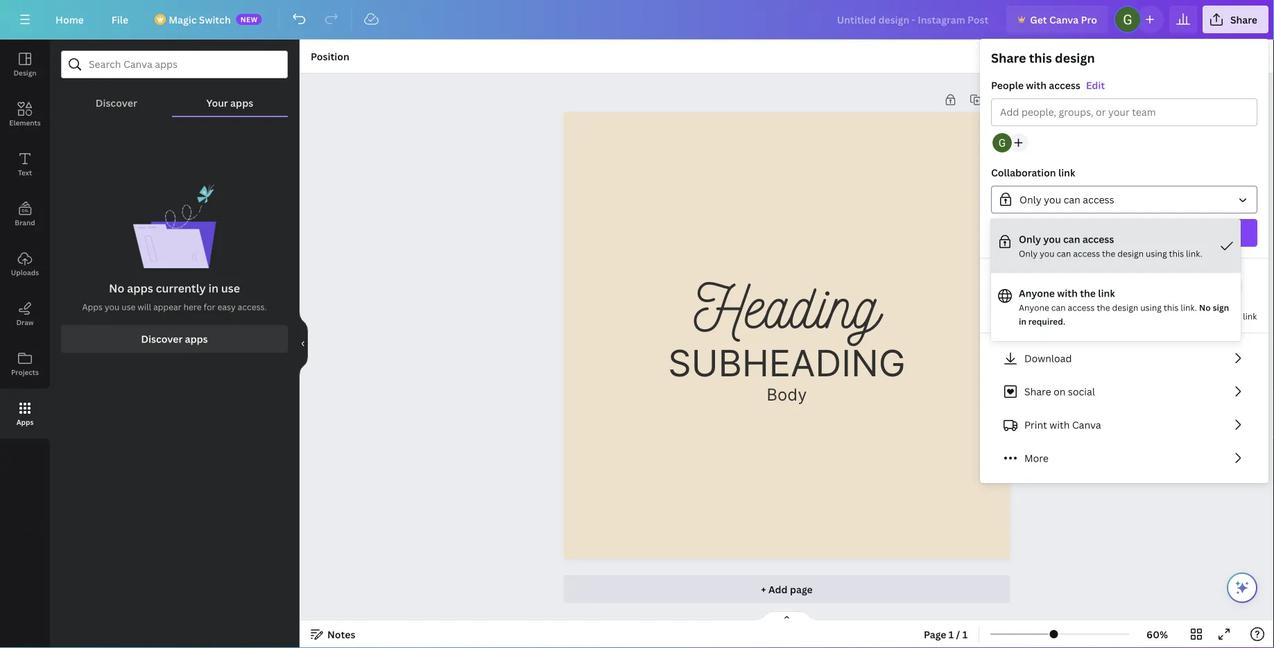 Task type: locate. For each thing, give the bounding box(es) containing it.
0 vertical spatial apps
[[82, 301, 103, 313]]

2 vertical spatial share
[[1025, 385, 1052, 399]]

canva
[[1050, 13, 1079, 26], [1072, 419, 1102, 432]]

+ add page
[[761, 583, 813, 596]]

the
[[1102, 248, 1116, 259], [1080, 287, 1096, 300], [1097, 302, 1110, 314]]

link.
[[1186, 248, 1203, 259], [1181, 302, 1197, 314]]

discover inside discover apps button
[[141, 333, 183, 346]]

with down share this design
[[1026, 79, 1047, 92]]

get
[[1030, 13, 1047, 26]]

1 horizontal spatial in
[[1019, 316, 1027, 327]]

file button
[[100, 6, 140, 33]]

anyone can access the design using this link.
[[1019, 302, 1199, 314]]

apps inside no apps currently in use apps you use will appear here for easy access.
[[82, 301, 103, 313]]

1 horizontal spatial no
[[1199, 302, 1211, 314]]

your apps
[[206, 96, 253, 109]]

you inside no apps currently in use apps you use will appear here for easy access.
[[105, 301, 120, 313]]

new
[[241, 15, 258, 24]]

1 vertical spatial share
[[991, 50, 1026, 67]]

the down the 'copy'
[[1102, 248, 1116, 259]]

share on social button
[[991, 378, 1258, 406]]

0 vertical spatial only
[[1020, 193, 1042, 206]]

design inside anyone with the link option
[[1112, 302, 1139, 314]]

apps left will
[[82, 301, 103, 313]]

will
[[138, 301, 151, 313]]

use left will
[[122, 301, 136, 313]]

0 vertical spatial no
[[109, 281, 124, 296]]

in up for
[[208, 281, 219, 296]]

0 vertical spatial discover
[[96, 96, 137, 109]]

60% button
[[1135, 624, 1180, 646]]

in left required.
[[1019, 316, 1027, 327]]

/
[[956, 628, 960, 641]]

link right 'view'
[[1243, 311, 1257, 322]]

this down copy link button
[[1169, 248, 1184, 259]]

0 vertical spatial use
[[221, 281, 240, 296]]

0 horizontal spatial use
[[122, 301, 136, 313]]

0 vertical spatial canva
[[1050, 13, 1079, 26]]

apps up will
[[127, 281, 153, 296]]

design inside only you can access only you can access the design using this link.
[[1118, 248, 1144, 259]]

no inside no sign in required.
[[1199, 302, 1211, 314]]

list
[[991, 345, 1258, 472]]

share
[[1231, 13, 1258, 26], [991, 50, 1026, 67], [1025, 385, 1052, 399]]

apps for discover
[[185, 333, 208, 346]]

share button
[[1203, 6, 1269, 33]]

subheading
[[668, 342, 906, 385]]

share for share on social
[[1025, 385, 1052, 399]]

position button
[[305, 45, 355, 67]]

with inside button
[[1050, 419, 1070, 432]]

1 right the /
[[963, 628, 968, 641]]

can down anyone with the link
[[1052, 302, 1066, 314]]

use
[[221, 281, 240, 296], [122, 301, 136, 313]]

link right the 'copy'
[[1130, 227, 1147, 240]]

1 horizontal spatial 1
[[963, 628, 968, 641]]

1 vertical spatial only
[[1019, 233, 1041, 246]]

copy
[[1103, 227, 1127, 240]]

+
[[761, 583, 766, 596]]

elements
[[9, 118, 41, 127]]

0 vertical spatial share
[[1231, 13, 1258, 26]]

1 horizontal spatial use
[[221, 281, 240, 296]]

your
[[206, 96, 228, 109]]

only down collaboration link
[[1020, 193, 1042, 206]]

more button
[[991, 445, 1258, 472]]

share inside dropdown button
[[1231, 13, 1258, 26]]

anyone up the instagram
[[1019, 287, 1055, 300]]

this
[[1029, 50, 1052, 67], [1169, 248, 1184, 259], [1164, 302, 1179, 314]]

only up anyone with the link
[[1019, 248, 1038, 259]]

access inside anyone with the link option
[[1068, 302, 1095, 314]]

0 vertical spatial anyone
[[1019, 287, 1055, 300]]

this inside anyone with the link option
[[1164, 302, 1179, 314]]

the down anyone with the link
[[1097, 302, 1110, 314]]

apps inside button
[[185, 333, 208, 346]]

using inside only you can access only you can access the design using this link.
[[1146, 248, 1167, 259]]

+ add page button
[[564, 576, 1010, 604]]

1 vertical spatial anyone
[[1019, 302, 1050, 314]]

0 vertical spatial apps
[[230, 96, 253, 109]]

this left public
[[1164, 302, 1179, 314]]

brand button
[[0, 189, 50, 239]]

discover
[[96, 96, 137, 109], [141, 333, 183, 346]]

1 horizontal spatial discover
[[141, 333, 183, 346]]

apps down "projects"
[[16, 418, 34, 427]]

1 vertical spatial no
[[1199, 302, 1211, 314]]

link right template
[[1171, 311, 1185, 322]]

in inside no sign in required.
[[1019, 316, 1027, 327]]

0 horizontal spatial apps
[[127, 281, 153, 296]]

only inside button
[[1020, 193, 1042, 206]]

this up people with access edit
[[1029, 50, 1052, 67]]

you left will
[[105, 301, 120, 313]]

Search Canva apps search field
[[89, 51, 260, 78]]

1 left the /
[[949, 628, 954, 641]]

design button
[[0, 40, 50, 89]]

0 vertical spatial the
[[1102, 248, 1116, 259]]

collaboration
[[991, 166, 1056, 179]]

anyone up required.
[[1019, 302, 1050, 314]]

1 vertical spatial apps
[[16, 418, 34, 427]]

apps for no
[[127, 281, 153, 296]]

with right the print at the right bottom
[[1050, 419, 1070, 432]]

0 vertical spatial design
[[1055, 50, 1095, 67]]

apps
[[230, 96, 253, 109], [127, 281, 153, 296], [185, 333, 208, 346]]

link for copy link
[[1130, 227, 1147, 240]]

body
[[767, 385, 807, 405]]

with inside option
[[1058, 287, 1078, 300]]

with for the
[[1058, 287, 1078, 300]]

can
[[1064, 193, 1081, 206], [1064, 233, 1081, 246], [1057, 248, 1071, 259], [1052, 302, 1066, 314]]

file
[[112, 13, 128, 26]]

canva down social
[[1072, 419, 1102, 432]]

2 vertical spatial with
[[1050, 419, 1070, 432]]

1 vertical spatial design
[[1118, 248, 1144, 259]]

0 horizontal spatial in
[[208, 281, 219, 296]]

share inside group
[[991, 50, 1026, 67]]

2 vertical spatial apps
[[185, 333, 208, 346]]

link up anyone can access the design using this link.
[[1098, 287, 1115, 300]]

apps down 'here'
[[185, 333, 208, 346]]

1 vertical spatial in
[[1019, 316, 1027, 327]]

apps button
[[0, 389, 50, 439]]

link up only you can access
[[1059, 166, 1076, 179]]

you down only you can access
[[1044, 233, 1061, 246]]

public view link
[[1196, 311, 1257, 322]]

0 horizontal spatial 1
[[949, 628, 954, 641]]

1
[[949, 628, 954, 641], [963, 628, 968, 641]]

no left sign
[[1199, 302, 1211, 314]]

apps right your
[[230, 96, 253, 109]]

only
[[1020, 193, 1042, 206], [1019, 233, 1041, 246], [1019, 248, 1038, 259]]

only for only you can access
[[1020, 193, 1042, 206]]

2 vertical spatial design
[[1112, 302, 1139, 314]]

2 horizontal spatial apps
[[230, 96, 253, 109]]

1 vertical spatial use
[[122, 301, 136, 313]]

heading subheading body
[[668, 266, 906, 405]]

0 vertical spatial this
[[1029, 50, 1052, 67]]

you down collaboration link
[[1044, 193, 1062, 206]]

0 vertical spatial with
[[1026, 79, 1047, 92]]

1 1 from the left
[[949, 628, 954, 641]]

apps inside 'button'
[[230, 96, 253, 109]]

0 vertical spatial using
[[1146, 248, 1167, 259]]

list box
[[991, 219, 1241, 341]]

2 vertical spatial this
[[1164, 302, 1179, 314]]

0 vertical spatial in
[[208, 281, 219, 296]]

with inside share this design group
[[1026, 79, 1047, 92]]

with
[[1026, 79, 1047, 92], [1058, 287, 1078, 300], [1050, 419, 1070, 432]]

design
[[1055, 50, 1095, 67], [1118, 248, 1144, 259], [1112, 302, 1139, 314]]

people with access edit
[[991, 79, 1105, 92]]

discover for discover
[[96, 96, 137, 109]]

2 anyone from the top
[[1019, 302, 1050, 314]]

on
[[1054, 385, 1066, 399]]

copy link
[[1103, 227, 1147, 240]]

draw
[[16, 318, 34, 327]]

canva assistant image
[[1234, 580, 1251, 597]]

link. up public
[[1186, 248, 1203, 259]]

use up easy
[[221, 281, 240, 296]]

this inside share this design group
[[1029, 50, 1052, 67]]

1 vertical spatial the
[[1080, 287, 1096, 300]]

0 horizontal spatial no
[[109, 281, 124, 296]]

discover for discover apps
[[141, 333, 183, 346]]

apps inside no apps currently in use apps you use will appear here for easy access.
[[127, 281, 153, 296]]

0 horizontal spatial discover
[[96, 96, 137, 109]]

anyone for anyone can access the design using this link.
[[1019, 302, 1050, 314]]

no sign in required.
[[1019, 302, 1229, 327]]

no for apps
[[109, 281, 124, 296]]

using
[[1146, 248, 1167, 259], [1141, 302, 1162, 314]]

heading
[[694, 266, 880, 342]]

1 horizontal spatial apps
[[82, 301, 103, 313]]

position
[[311, 50, 349, 63]]

share inside button
[[1025, 385, 1052, 399]]

here
[[184, 301, 202, 313]]

0 vertical spatial link.
[[1186, 248, 1203, 259]]

anyone
[[1019, 287, 1055, 300], [1019, 302, 1050, 314]]

apps
[[82, 301, 103, 313], [16, 418, 34, 427]]

notes
[[327, 628, 356, 641]]

projects
[[11, 368, 39, 377]]

Add people, groups, or your team text field
[[1000, 99, 1249, 126]]

with for access
[[1026, 79, 1047, 92]]

canva left pro at the right of the page
[[1050, 13, 1079, 26]]

no apps currently in use apps you use will appear here for easy access.
[[82, 281, 267, 313]]

1 vertical spatial link.
[[1181, 302, 1197, 314]]

1 horizontal spatial apps
[[185, 333, 208, 346]]

link. left sign
[[1181, 302, 1197, 314]]

1 vertical spatial canva
[[1072, 419, 1102, 432]]

1 vertical spatial apps
[[127, 281, 153, 296]]

you
[[1044, 193, 1062, 206], [1044, 233, 1061, 246], [1040, 248, 1055, 259], [105, 301, 120, 313]]

currently
[[156, 281, 206, 296]]

1 vertical spatial discover
[[141, 333, 183, 346]]

with up schedule at the right top of page
[[1058, 287, 1078, 300]]

1 vertical spatial with
[[1058, 287, 1078, 300]]

anyone with the link option
[[991, 273, 1241, 341]]

access inside button
[[1083, 193, 1115, 206]]

link
[[1059, 166, 1076, 179], [1130, 227, 1147, 240], [1098, 287, 1115, 300], [1171, 311, 1185, 322], [1243, 311, 1257, 322]]

no left currently
[[109, 281, 124, 296]]

access
[[1049, 79, 1081, 92], [1083, 193, 1115, 206], [1083, 233, 1114, 246], [1073, 248, 1100, 259], [1068, 302, 1095, 314]]

1 vertical spatial using
[[1141, 302, 1162, 314]]

discover inside the discover button
[[96, 96, 137, 109]]

the up schedule at the right top of page
[[1080, 287, 1096, 300]]

only down only you can access
[[1019, 233, 1041, 246]]

1 vertical spatial this
[[1169, 248, 1184, 259]]

link inside copy link button
[[1130, 227, 1147, 240]]

can down collaboration link
[[1064, 193, 1081, 206]]

side panel tab list
[[0, 40, 50, 439]]

1 anyone from the top
[[1019, 287, 1055, 300]]

print with canva
[[1025, 419, 1102, 432]]

0 horizontal spatial apps
[[16, 418, 34, 427]]

in
[[208, 281, 219, 296], [1019, 316, 1027, 327]]

no inside no apps currently in use apps you use will appear here for easy access.
[[109, 281, 124, 296]]



Task type: vqa. For each thing, say whether or not it's contained in the screenshot.
you inside the No apps currently in use Apps you use will appear here for easy access.
yes



Task type: describe. For each thing, give the bounding box(es) containing it.
get canva pro
[[1030, 13, 1097, 26]]

share this design group
[[980, 50, 1269, 259]]

link. inside only you can access only you can access the design using this link.
[[1186, 248, 1203, 259]]

can inside only you can access button
[[1064, 193, 1081, 206]]

link for template link
[[1171, 311, 1185, 322]]

2 vertical spatial the
[[1097, 302, 1110, 314]]

share for share
[[1231, 13, 1258, 26]]

60%
[[1147, 628, 1168, 641]]

list containing download
[[991, 345, 1258, 472]]

template link
[[1132, 311, 1185, 322]]

magic
[[169, 13, 197, 26]]

schedule
[[1072, 311, 1109, 322]]

link inside anyone with the link option
[[1098, 287, 1115, 300]]

access.
[[238, 301, 267, 313]]

anyone for anyone with the link
[[1019, 287, 1055, 300]]

list box containing only you can access
[[991, 219, 1241, 341]]

your apps button
[[172, 78, 288, 116]]

you up anyone with the link
[[1040, 248, 1055, 259]]

public
[[1196, 311, 1221, 322]]

this inside only you can access only you can access the design using this link.
[[1169, 248, 1184, 259]]

only you can access
[[1020, 193, 1115, 206]]

magic switch
[[169, 13, 231, 26]]

only you can access only you can access the design using this link.
[[1019, 233, 1203, 259]]

for
[[204, 301, 215, 313]]

no for sign
[[1199, 302, 1211, 314]]

copy link button
[[991, 219, 1258, 247]]

discover apps button
[[61, 325, 288, 353]]

design
[[13, 68, 36, 77]]

appear
[[153, 301, 182, 313]]

text button
[[0, 139, 50, 189]]

discover apps
[[141, 333, 208, 346]]

share on social
[[1025, 385, 1095, 399]]

brand
[[15, 218, 35, 227]]

only for only you can access only you can access the design using this link.
[[1019, 233, 1041, 246]]

canva inside button
[[1072, 419, 1102, 432]]

home link
[[44, 6, 95, 33]]

page
[[790, 583, 813, 596]]

print
[[1025, 419, 1048, 432]]

easy
[[217, 301, 236, 313]]

can up anyone with the link
[[1057, 248, 1071, 259]]

share this design
[[991, 50, 1095, 67]]

view
[[1223, 311, 1241, 322]]

collaboration link
[[991, 166, 1076, 179]]

social
[[1068, 385, 1095, 399]]

page
[[924, 628, 947, 641]]

design inside group
[[1055, 50, 1095, 67]]

anyone with the link
[[1019, 287, 1115, 300]]

apps for your
[[230, 96, 253, 109]]

text
[[18, 168, 32, 177]]

can inside anyone with the link option
[[1052, 302, 1066, 314]]

uploads button
[[0, 239, 50, 289]]

required.
[[1029, 316, 1066, 327]]

page 1 / 1
[[924, 628, 968, 641]]

discover button
[[61, 78, 172, 116]]

people
[[991, 79, 1024, 92]]

canva inside button
[[1050, 13, 1079, 26]]

edit button
[[1086, 78, 1105, 93]]

2 vertical spatial only
[[1019, 248, 1038, 259]]

Design title text field
[[826, 6, 1001, 33]]

projects button
[[0, 339, 50, 389]]

main menu bar
[[0, 0, 1274, 40]]

sign
[[1213, 302, 1229, 314]]

hide image
[[299, 311, 308, 377]]

elements button
[[0, 89, 50, 139]]

download
[[1025, 352, 1072, 365]]

you inside button
[[1044, 193, 1062, 206]]

with for canva
[[1050, 419, 1070, 432]]

pro
[[1081, 13, 1097, 26]]

add
[[769, 583, 788, 596]]

apps inside button
[[16, 418, 34, 427]]

using inside anyone with the link option
[[1141, 302, 1162, 314]]

link. inside anyone with the link option
[[1181, 302, 1197, 314]]

the inside only you can access only you can access the design using this link.
[[1102, 248, 1116, 259]]

draw button
[[0, 289, 50, 339]]

only you can access option
[[991, 219, 1241, 273]]

edit
[[1086, 79, 1105, 92]]

Only you can access button
[[991, 186, 1258, 214]]

2 1 from the left
[[963, 628, 968, 641]]

template
[[1132, 311, 1169, 322]]

more
[[1025, 452, 1049, 465]]

home
[[56, 13, 84, 26]]

show pages image
[[754, 611, 820, 622]]

download button
[[991, 345, 1258, 373]]

link for collaboration link
[[1059, 166, 1076, 179]]

in inside no apps currently in use apps you use will appear here for easy access.
[[208, 281, 219, 296]]

switch
[[199, 13, 231, 26]]

print with canva button
[[991, 411, 1258, 439]]

uploads
[[11, 268, 39, 277]]

instagram
[[1003, 311, 1043, 322]]

notes button
[[305, 624, 361, 646]]

can down only you can access
[[1064, 233, 1081, 246]]

get canva pro button
[[1007, 6, 1109, 33]]

empty folder image displayed when there are no installed apps image
[[133, 184, 216, 269]]

share for share this design
[[991, 50, 1026, 67]]



